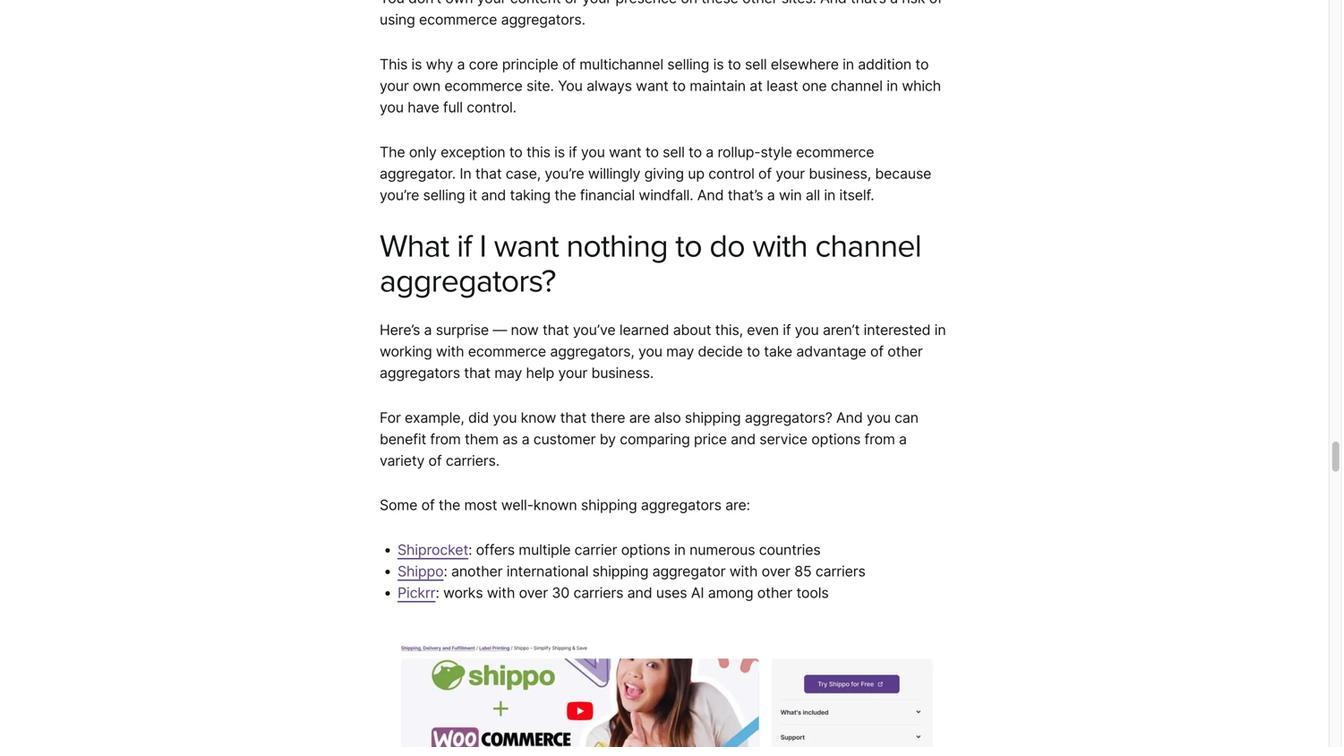 Task type: vqa. For each thing, say whether or not it's contained in the screenshot.


Task type: locate. For each thing, give the bounding box(es) containing it.
0 vertical spatial that's
[[851, 0, 887, 7]]

over down countries
[[762, 563, 791, 580]]

to left this at top
[[509, 143, 523, 161]]

may down "about"
[[667, 343, 694, 360]]

you're down aggregator.
[[380, 186, 419, 204]]

to up the "up"
[[689, 143, 702, 161]]

1 vertical spatial if
[[457, 227, 472, 265]]

0 horizontal spatial you're
[[380, 186, 419, 204]]

1 horizontal spatial you
[[558, 77, 583, 95]]

1 horizontal spatial own
[[446, 0, 473, 7]]

style
[[761, 143, 793, 161]]

carriers up tools
[[816, 563, 866, 580]]

2 horizontal spatial if
[[783, 321, 791, 339]]

that
[[476, 165, 502, 182], [543, 321, 569, 339], [464, 364, 491, 382], [560, 409, 587, 426]]

1 vertical spatial channel
[[816, 227, 922, 265]]

giving
[[645, 165, 684, 182]]

0 horizontal spatial and
[[481, 186, 506, 204]]

with inside here's a surprise — now that you've learned about this, even if you aren't interested in working with ecommerce aggregators, you may decide to take advantage of other aggregators that may help your business.
[[436, 343, 464, 360]]

this,
[[716, 321, 743, 339]]

1 vertical spatial you
[[558, 77, 583, 95]]

sell up giving
[[663, 143, 685, 161]]

that's
[[851, 0, 887, 7], [728, 186, 764, 204]]

of right risk
[[930, 0, 943, 7]]

help
[[526, 364, 555, 382]]

to up which
[[916, 56, 929, 73]]

0 vertical spatial want
[[636, 77, 669, 95]]

surprise
[[436, 321, 489, 339]]

rollup-
[[718, 143, 761, 161]]

1 horizontal spatial the
[[555, 186, 576, 204]]

shipping up price
[[685, 409, 741, 426]]

own up have
[[413, 77, 441, 95]]

1 vertical spatial over
[[519, 584, 548, 602]]

other left tools
[[758, 584, 793, 602]]

0 horizontal spatial :
[[436, 584, 440, 602]]

aggregators? up surprise
[[380, 263, 556, 301]]

sell inside the only exception to this is if you want to sell to a rollup-style ecommerce aggregator. in that case, you're willingly giving up control of your business, because you're selling it and taking the financial windfall. and that's a win all in itself.
[[663, 143, 685, 161]]

1 horizontal spatial over
[[762, 563, 791, 580]]

business.
[[592, 364, 654, 382]]

of down interested
[[871, 343, 884, 360]]

1 horizontal spatial sell
[[745, 56, 767, 73]]

your inside this is why a core principle of multichannel selling is to sell elsewhere in addition to your own ecommerce site. you always want to maintain at least one channel in which you have full control.
[[380, 77, 409, 95]]

you up using
[[380, 0, 405, 7]]

2 vertical spatial and
[[837, 409, 863, 426]]

a left rollup-
[[706, 143, 714, 161]]

in inside the only exception to this is if you want to sell to a rollup-style ecommerce aggregator. in that case, you're willingly giving up control of your business, because you're selling it and taking the financial windfall. and that's a win all in itself.
[[824, 186, 836, 204]]

a left risk
[[891, 0, 898, 7]]

0 horizontal spatial is
[[412, 56, 422, 73]]

channel down addition
[[831, 77, 883, 95]]

selling left it
[[423, 186, 465, 204]]

ecommerce inside you don't own your content or your presence on these other sites. and that's a risk of using ecommerce aggregators.
[[419, 11, 497, 28]]

your down this on the top left of the page
[[380, 77, 409, 95]]

and down the "up"
[[698, 186, 724, 204]]

1 horizontal spatial carriers
[[816, 563, 866, 580]]

of inside this is why a core principle of multichannel selling is to sell elsewhere in addition to your own ecommerce site. you always want to maintain at least one channel in which you have full control.
[[563, 56, 576, 73]]

1 horizontal spatial aggregators
[[641, 496, 722, 514]]

if left 'i'
[[457, 227, 472, 265]]

1 vertical spatial and
[[731, 430, 756, 448]]

nothing
[[567, 227, 668, 265]]

0 vertical spatial :
[[469, 541, 472, 559]]

aggregators inside here's a surprise — now that you've learned about this, even if you aren't interested in working with ecommerce aggregators, you may decide to take advantage of other aggregators that may help your business.
[[380, 364, 460, 382]]

multiple
[[519, 541, 571, 559]]

other left sites.
[[743, 0, 778, 7]]

want right 'i'
[[494, 227, 559, 265]]

that up customer
[[560, 409, 587, 426]]

your inside the only exception to this is if you want to sell to a rollup-style ecommerce aggregator. in that case, you're willingly giving up control of your business, because you're selling it and taking the financial windfall. and that's a win all in itself.
[[776, 165, 805, 182]]

0 vertical spatial and
[[821, 0, 847, 7]]

in down addition
[[887, 77, 899, 95]]

with down "win"
[[753, 227, 808, 265]]

here's
[[380, 321, 420, 339]]

is right this at top
[[555, 143, 565, 161]]

advantage
[[797, 343, 867, 360]]

2 vertical spatial and
[[628, 584, 653, 602]]

other down interested
[[888, 343, 923, 360]]

sell
[[745, 56, 767, 73], [663, 143, 685, 161]]

in up aggregator at bottom
[[675, 541, 686, 559]]

why
[[426, 56, 453, 73]]

—
[[493, 321, 507, 339]]

0 horizontal spatial from
[[430, 430, 461, 448]]

ecommerce for here's a surprise — now that you've learned about this, even if you aren't interested in working with ecommerce aggregators, you may decide to take advantage of other aggregators that may help your business.
[[468, 343, 546, 360]]

2 horizontal spatial and
[[731, 430, 756, 448]]

1 horizontal spatial if
[[569, 143, 577, 161]]

aggregators left are:
[[641, 496, 722, 514]]

2 vertical spatial shipping
[[593, 563, 649, 580]]

from down can
[[865, 430, 896, 448]]

and right sites.
[[821, 0, 847, 7]]

from down the example,
[[430, 430, 461, 448]]

sell up at
[[745, 56, 767, 73]]

even
[[747, 321, 779, 339]]

a inside this is why a core principle of multichannel selling is to sell elsewhere in addition to your own ecommerce site. you always want to maintain at least one channel in which you have full control.
[[457, 56, 465, 73]]

1 vertical spatial other
[[888, 343, 923, 360]]

0 vertical spatial own
[[446, 0, 473, 7]]

options
[[812, 430, 861, 448], [621, 541, 671, 559]]

is left why
[[412, 56, 422, 73]]

know
[[521, 409, 557, 426]]

options up aggregator at bottom
[[621, 541, 671, 559]]

0 horizontal spatial if
[[457, 227, 472, 265]]

a inside here's a surprise — now that you've learned about this, even if you aren't interested in working with ecommerce aggregators, you may decide to take advantage of other aggregators that may help your business.
[[424, 321, 432, 339]]

in
[[460, 165, 472, 182]]

shipping up carrier at the bottom
[[581, 496, 637, 514]]

1 vertical spatial sell
[[663, 143, 685, 161]]

options inside the shiprocket : offers multiple carrier options in numerous countries shippo : another international shipping aggregator with over 85 carriers pickrr : works with over 30 carriers and uses ai among other tools
[[621, 541, 671, 559]]

0 vertical spatial carriers
[[816, 563, 866, 580]]

1 horizontal spatial is
[[555, 143, 565, 161]]

of inside here's a surprise — now that you've learned about this, even if you aren't interested in working with ecommerce aggregators, you may decide to take advantage of other aggregators that may help your business.
[[871, 343, 884, 360]]

you up willingly
[[581, 143, 605, 161]]

shiprocket
[[398, 541, 469, 559]]

0 vertical spatial aggregators?
[[380, 263, 556, 301]]

which
[[902, 77, 942, 95]]

2 vertical spatial other
[[758, 584, 793, 602]]

a right here's
[[424, 321, 432, 339]]

aggregators? up the "service"
[[745, 409, 833, 426]]

if right this at top
[[569, 143, 577, 161]]

here's a surprise — now that you've learned about this, even if you aren't interested in working with ecommerce aggregators, you may decide to take advantage of other aggregators that may help your business.
[[380, 321, 946, 382]]

own right don't
[[446, 0, 473, 7]]

this
[[380, 56, 408, 73]]

options right the "service"
[[812, 430, 861, 448]]

in right all
[[824, 186, 836, 204]]

0 horizontal spatial that's
[[728, 186, 764, 204]]

1 horizontal spatial selling
[[668, 56, 710, 73]]

: down "shiprocket"
[[444, 563, 448, 580]]

:
[[469, 541, 472, 559], [444, 563, 448, 580], [436, 584, 440, 602]]

risk
[[902, 0, 926, 7]]

0 horizontal spatial own
[[413, 77, 441, 95]]

numerous
[[690, 541, 756, 559]]

: up another
[[469, 541, 472, 559]]

of down style
[[759, 165, 772, 182]]

to down even
[[747, 343, 760, 360]]

of
[[930, 0, 943, 7], [563, 56, 576, 73], [759, 165, 772, 182], [871, 343, 884, 360], [429, 452, 442, 469], [422, 496, 435, 514]]

the
[[555, 186, 576, 204], [439, 496, 461, 514]]

shipping down carrier at the bottom
[[593, 563, 649, 580]]

other
[[743, 0, 778, 7], [888, 343, 923, 360], [758, 584, 793, 602]]

1 vertical spatial own
[[413, 77, 441, 95]]

ecommerce for you don't own your content or your presence on these other sites. and that's a risk of using ecommerce aggregators.
[[419, 11, 497, 28]]

and inside the only exception to this is if you want to sell to a rollup-style ecommerce aggregator. in that case, you're willingly giving up control of your business, because you're selling it and taking the financial windfall. and that's a win all in itself.
[[481, 186, 506, 204]]

0 vertical spatial you
[[380, 0, 405, 7]]

shipping
[[685, 409, 741, 426], [581, 496, 637, 514], [593, 563, 649, 580]]

0 horizontal spatial aggregators
[[380, 364, 460, 382]]

of right variety
[[429, 452, 442, 469]]

ecommerce down core at the left
[[445, 77, 523, 95]]

aggregators down the working
[[380, 364, 460, 382]]

have
[[408, 99, 439, 116]]

0 horizontal spatial may
[[495, 364, 522, 382]]

business,
[[809, 165, 872, 182]]

the
[[380, 143, 405, 161]]

with
[[753, 227, 808, 265], [436, 343, 464, 360], [730, 563, 758, 580], [487, 584, 515, 602]]

0 vertical spatial shipping
[[685, 409, 741, 426]]

selling
[[668, 56, 710, 73], [423, 186, 465, 204]]

and inside the shiprocket : offers multiple carrier options in numerous countries shippo : another international shipping aggregator with over 85 carriers pickrr : works with over 30 carriers and uses ai among other tools
[[628, 584, 653, 602]]

may left help
[[495, 364, 522, 382]]

0 vertical spatial channel
[[831, 77, 883, 95]]

presence
[[616, 0, 677, 7]]

another
[[451, 563, 503, 580]]

and inside for example, did you know that there are also shipping aggregators? and you can benefit from them as a customer by comparing price and service options from a variety of carriers.
[[731, 430, 756, 448]]

a right why
[[457, 56, 465, 73]]

aggregators? inside for example, did you know that there are also shipping aggregators? and you can benefit from them as a customer by comparing price and service options from a variety of carriers.
[[745, 409, 833, 426]]

and right it
[[481, 186, 506, 204]]

0 vertical spatial options
[[812, 430, 861, 448]]

of right principle
[[563, 56, 576, 73]]

the right taking
[[555, 186, 576, 204]]

that's inside you don't own your content or your presence on these other sites. and that's a risk of using ecommerce aggregators.
[[851, 0, 887, 7]]

1 vertical spatial :
[[444, 563, 448, 580]]

you left have
[[380, 99, 404, 116]]

maintain
[[690, 77, 746, 95]]

2 from from the left
[[865, 430, 896, 448]]

your down aggregators,
[[558, 364, 588, 382]]

1 vertical spatial may
[[495, 364, 522, 382]]

to inside here's a surprise — now that you've learned about this, even if you aren't interested in working with ecommerce aggregators, you may decide to take advantage of other aggregators that may help your business.
[[747, 343, 760, 360]]

and right price
[[731, 430, 756, 448]]

can
[[895, 409, 919, 426]]

comparing
[[620, 430, 690, 448]]

0 vertical spatial and
[[481, 186, 506, 204]]

ecommerce inside this is why a core principle of multichannel selling is to sell elsewhere in addition to your own ecommerce site. you always want to maintain at least one channel in which you have full control.
[[445, 77, 523, 95]]

aggregators?
[[380, 263, 556, 301], [745, 409, 833, 426]]

1 vertical spatial want
[[609, 143, 642, 161]]

in left addition
[[843, 56, 855, 73]]

that's left risk
[[851, 0, 887, 7]]

0 horizontal spatial selling
[[423, 186, 465, 204]]

0 horizontal spatial carriers
[[574, 584, 624, 602]]

0 horizontal spatial aggregators?
[[380, 263, 556, 301]]

you inside the only exception to this is if you want to sell to a rollup-style ecommerce aggregator. in that case, you're willingly giving up control of your business, because you're selling it and taking the financial windfall. and that's a win all in itself.
[[581, 143, 605, 161]]

options inside for example, did you know that there are also shipping aggregators? and you can benefit from them as a customer by comparing price and service options from a variety of carriers.
[[812, 430, 861, 448]]

1 horizontal spatial aggregators?
[[745, 409, 833, 426]]

and inside you don't own your content or your presence on these other sites. and that's a risk of using ecommerce aggregators.
[[821, 0, 847, 7]]

0 horizontal spatial you
[[380, 0, 405, 7]]

over
[[762, 563, 791, 580], [519, 584, 548, 602]]

your up "win"
[[776, 165, 805, 182]]

ecommerce inside here's a surprise — now that you've learned about this, even if you aren't interested in working with ecommerce aggregators, you may decide to take advantage of other aggregators that may help your business.
[[468, 343, 546, 360]]

from
[[430, 430, 461, 448], [865, 430, 896, 448]]

0 vertical spatial aggregators
[[380, 364, 460, 382]]

own
[[446, 0, 473, 7], [413, 77, 441, 95]]

always
[[587, 77, 632, 95]]

1 vertical spatial that's
[[728, 186, 764, 204]]

0 horizontal spatial the
[[439, 496, 461, 514]]

0 horizontal spatial options
[[621, 541, 671, 559]]

1 horizontal spatial that's
[[851, 0, 887, 7]]

to up maintain
[[728, 56, 741, 73]]

you right site.
[[558, 77, 583, 95]]

shipping inside the shiprocket : offers multiple carrier options in numerous countries shippo : another international shipping aggregator with over 85 carriers pickrr : works with over 30 carriers and uses ai among other tools
[[593, 563, 649, 580]]

0 vertical spatial other
[[743, 0, 778, 7]]

you're down this at top
[[545, 165, 585, 182]]

1 vertical spatial carriers
[[574, 584, 624, 602]]

1 vertical spatial the
[[439, 496, 461, 514]]

uses
[[656, 584, 687, 602]]

1 horizontal spatial from
[[865, 430, 896, 448]]

selling up maintain
[[668, 56, 710, 73]]

if inside what if i want nothing to do with channel aggregators?
[[457, 227, 472, 265]]

and
[[821, 0, 847, 7], [698, 186, 724, 204], [837, 409, 863, 426]]

want up willingly
[[609, 143, 642, 161]]

0 vertical spatial may
[[667, 343, 694, 360]]

by
[[600, 430, 616, 448]]

other inside here's a surprise — now that you've learned about this, even if you aren't interested in working with ecommerce aggregators, you may decide to take advantage of other aggregators that may help your business.
[[888, 343, 923, 360]]

over down international
[[519, 584, 548, 602]]

don't
[[409, 0, 442, 7]]

with down surprise
[[436, 343, 464, 360]]

if
[[569, 143, 577, 161], [457, 227, 472, 265], [783, 321, 791, 339]]

that right in
[[476, 165, 502, 182]]

or
[[565, 0, 579, 7]]

1 horizontal spatial and
[[628, 584, 653, 602]]

want
[[636, 77, 669, 95], [609, 143, 642, 161], [494, 227, 559, 265]]

2 vertical spatial :
[[436, 584, 440, 602]]

1 horizontal spatial you're
[[545, 165, 585, 182]]

among
[[708, 584, 754, 602]]

shiprocket link
[[398, 541, 469, 559]]

to left "do"
[[676, 227, 702, 265]]

you're
[[545, 165, 585, 182], [380, 186, 419, 204]]

using
[[380, 11, 415, 28]]

0 vertical spatial selling
[[668, 56, 710, 73]]

0 vertical spatial if
[[569, 143, 577, 161]]

want inside the only exception to this is if you want to sell to a rollup-style ecommerce aggregator. in that case, you're willingly giving up control of your business, because you're selling it and taking the financial windfall. and that's a win all in itself.
[[609, 143, 642, 161]]

1 horizontal spatial :
[[444, 563, 448, 580]]

0 vertical spatial the
[[555, 186, 576, 204]]

1 vertical spatial options
[[621, 541, 671, 559]]

0 horizontal spatial sell
[[663, 143, 685, 161]]

well-
[[501, 496, 534, 514]]

that inside for example, did you know that there are also shipping aggregators? and you can benefit from them as a customer by comparing price and service options from a variety of carriers.
[[560, 409, 587, 426]]

ecommerce down — on the top of the page
[[468, 343, 546, 360]]

financial
[[580, 186, 635, 204]]

your left content
[[477, 0, 507, 7]]

working
[[380, 343, 432, 360]]

ecommerce up business,
[[796, 143, 875, 161]]

them
[[465, 430, 499, 448]]

in right interested
[[935, 321, 946, 339]]

1 vertical spatial and
[[698, 186, 724, 204]]

is up maintain
[[714, 56, 724, 73]]

and inside the only exception to this is if you want to sell to a rollup-style ecommerce aggregator. in that case, you're willingly giving up control of your business, because you're selling it and taking the financial windfall. and that's a win all in itself.
[[698, 186, 724, 204]]

to left maintain
[[673, 77, 686, 95]]

you've
[[573, 321, 616, 339]]

the inside the only exception to this is if you want to sell to a rollup-style ecommerce aggregator. in that case, you're willingly giving up control of your business, because you're selling it and taking the financial windfall. and that's a win all in itself.
[[555, 186, 576, 204]]

customer
[[534, 430, 596, 448]]

and left can
[[837, 409, 863, 426]]

want down multichannel
[[636, 77, 669, 95]]

you
[[380, 99, 404, 116], [581, 143, 605, 161], [795, 321, 819, 339], [639, 343, 663, 360], [493, 409, 517, 426], [867, 409, 891, 426]]

exception
[[441, 143, 506, 161]]

2 vertical spatial if
[[783, 321, 791, 339]]

if up take
[[783, 321, 791, 339]]

ecommerce down don't
[[419, 11, 497, 28]]

carriers right 30
[[574, 584, 624, 602]]

: left works
[[436, 584, 440, 602]]

this is why a core principle of multichannel selling is to sell elsewhere in addition to your own ecommerce site. you always want to maintain at least one channel in which you have full control.
[[380, 56, 942, 116]]

channel down itself.
[[816, 227, 922, 265]]

you
[[380, 0, 405, 7], [558, 77, 583, 95]]

you up as at the left of page
[[493, 409, 517, 426]]

2 vertical spatial want
[[494, 227, 559, 265]]

0 vertical spatial sell
[[745, 56, 767, 73]]

1 horizontal spatial options
[[812, 430, 861, 448]]

a inside you don't own your content or your presence on these other sites. and that's a risk of using ecommerce aggregators.
[[891, 0, 898, 7]]

interested
[[864, 321, 931, 339]]

1 vertical spatial selling
[[423, 186, 465, 204]]

and left uses
[[628, 584, 653, 602]]

is inside the only exception to this is if you want to sell to a rollup-style ecommerce aggregator. in that case, you're willingly giving up control of your business, because you're selling it and taking the financial windfall. and that's a win all in itself.
[[555, 143, 565, 161]]

1 vertical spatial aggregators?
[[745, 409, 833, 426]]



Task type: describe. For each thing, give the bounding box(es) containing it.
that inside the only exception to this is if you want to sell to a rollup-style ecommerce aggregator. in that case, you're willingly giving up control of your business, because you're selling it and taking the financial windfall. and that's a win all in itself.
[[476, 165, 502, 182]]

are:
[[726, 496, 751, 514]]

selling inside the only exception to this is if you want to sell to a rollup-style ecommerce aggregator. in that case, you're willingly giving up control of your business, because you're selling it and taking the financial windfall. and that's a win all in itself.
[[423, 186, 465, 204]]

least
[[767, 77, 799, 95]]

what if i want nothing to do with channel aggregators?
[[380, 227, 922, 301]]

2 horizontal spatial :
[[469, 541, 472, 559]]

full
[[443, 99, 463, 116]]

you up advantage
[[795, 321, 819, 339]]

itself.
[[840, 186, 875, 204]]

in inside here's a surprise — now that you've learned about this, even if you aren't interested in working with ecommerce aggregators, you may decide to take advantage of other aggregators that may help your business.
[[935, 321, 946, 339]]

known
[[534, 496, 577, 514]]

85
[[795, 563, 812, 580]]

for
[[380, 409, 401, 426]]

if inside here's a surprise — now that you've learned about this, even if you aren't interested in working with ecommerce aggregators, you may decide to take advantage of other aggregators that may help your business.
[[783, 321, 791, 339]]

control
[[709, 165, 755, 182]]

own inside this is why a core principle of multichannel selling is to sell elsewhere in addition to your own ecommerce site. you always want to maintain at least one channel in which you have full control.
[[413, 77, 441, 95]]

offers
[[476, 541, 515, 559]]

learned
[[620, 321, 669, 339]]

you left can
[[867, 409, 891, 426]]

core
[[469, 56, 498, 73]]

of inside the only exception to this is if you want to sell to a rollup-style ecommerce aggregator. in that case, you're willingly giving up control of your business, because you're selling it and taking the financial windfall. and that's a win all in itself.
[[759, 165, 772, 182]]

that up did
[[464, 364, 491, 382]]

2 horizontal spatial is
[[714, 56, 724, 73]]

aggregators,
[[550, 343, 635, 360]]

there
[[591, 409, 626, 426]]

content
[[510, 0, 561, 7]]

do
[[710, 227, 745, 265]]

1 horizontal spatial may
[[667, 343, 694, 360]]

about
[[673, 321, 712, 339]]

pickrr link
[[398, 584, 436, 602]]

a left "win"
[[768, 186, 775, 204]]

your inside here's a surprise — now that you've learned about this, even if you aren't interested in working with ecommerce aggregators, you may decide to take advantage of other aggregators that may help your business.
[[558, 364, 588, 382]]

multichannel
[[580, 56, 664, 73]]

also
[[654, 409, 681, 426]]

willingly
[[588, 165, 641, 182]]

what
[[380, 227, 449, 265]]

international
[[507, 563, 589, 580]]

shiprocket : offers multiple carrier options in numerous countries shippo : another international shipping aggregator with over 85 carriers pickrr : works with over 30 carriers and uses ai among other tools
[[398, 541, 866, 602]]

one
[[802, 77, 827, 95]]

you inside this is why a core principle of multichannel selling is to sell elsewhere in addition to your own ecommerce site. you always want to maintain at least one channel in which you have full control.
[[558, 77, 583, 95]]

as
[[503, 430, 518, 448]]

works
[[443, 584, 483, 602]]

1 from from the left
[[430, 430, 461, 448]]

variety
[[380, 452, 425, 469]]

own inside you don't own your content or your presence on these other sites. and that's a risk of using ecommerce aggregators.
[[446, 0, 473, 7]]

to up giving
[[646, 143, 659, 161]]

that right now
[[543, 321, 569, 339]]

windfall.
[[639, 186, 694, 204]]

now
[[511, 321, 539, 339]]

ai
[[691, 584, 704, 602]]

some of the most well-known shipping aggregators are:
[[380, 496, 751, 514]]

this
[[527, 143, 551, 161]]

elsewhere
[[771, 56, 839, 73]]

0 vertical spatial over
[[762, 563, 791, 580]]

aggregator
[[653, 563, 726, 580]]

all
[[806, 186, 821, 204]]

carriers.
[[446, 452, 500, 469]]

shippo extension for woocommerce image
[[380, 629, 950, 747]]

benefit
[[380, 430, 426, 448]]

a down can
[[899, 430, 907, 448]]

of inside you don't own your content or your presence on these other sites. and that's a risk of using ecommerce aggregators.
[[930, 0, 943, 7]]

channel inside what if i want nothing to do with channel aggregators?
[[816, 227, 922, 265]]

addition
[[858, 56, 912, 73]]

price
[[694, 430, 727, 448]]

these
[[702, 0, 739, 7]]

1 vertical spatial shipping
[[581, 496, 637, 514]]

with down another
[[487, 584, 515, 602]]

carrier
[[575, 541, 618, 559]]

sell inside this is why a core principle of multichannel selling is to sell elsewhere in addition to your own ecommerce site. you always want to maintain at least one channel in which you have full control.
[[745, 56, 767, 73]]

with up among at bottom
[[730, 563, 758, 580]]

1 vertical spatial aggregators
[[641, 496, 722, 514]]

want inside this is why a core principle of multichannel selling is to sell elsewhere in addition to your own ecommerce site. you always want to maintain at least one channel in which you have full control.
[[636, 77, 669, 95]]

are
[[629, 409, 651, 426]]

win
[[779, 186, 802, 204]]

in inside the shiprocket : offers multiple carrier options in numerous countries shippo : another international shipping aggregator with over 85 carriers pickrr : works with over 30 carriers and uses ai among other tools
[[675, 541, 686, 559]]

that's inside the only exception to this is if you want to sell to a rollup-style ecommerce aggregator. in that case, you're willingly giving up control of your business, because you're selling it and taking the financial windfall. and that's a win all in itself.
[[728, 186, 764, 204]]

countries
[[759, 541, 821, 559]]

sites.
[[782, 0, 817, 7]]

taking
[[510, 186, 551, 204]]

did
[[468, 409, 489, 426]]

aren't
[[823, 321, 860, 339]]

of right some
[[422, 496, 435, 514]]

because
[[876, 165, 932, 182]]

up
[[688, 165, 705, 182]]

site.
[[527, 77, 554, 95]]

you inside you don't own your content or your presence on these other sites. and that's a risk of using ecommerce aggregators.
[[380, 0, 405, 7]]

if inside the only exception to this is if you want to sell to a rollup-style ecommerce aggregator. in that case, you're willingly giving up control of your business, because you're selling it and taking the financial windfall. and that's a win all in itself.
[[569, 143, 577, 161]]

selling inside this is why a core principle of multichannel selling is to sell elsewhere in addition to your own ecommerce site. you always want to maintain at least one channel in which you have full control.
[[668, 56, 710, 73]]

other inside the shiprocket : offers multiple carrier options in numerous countries shippo : another international shipping aggregator with over 85 carriers pickrr : works with over 30 carriers and uses ai among other tools
[[758, 584, 793, 602]]

aggregators? inside what if i want nothing to do with channel aggregators?
[[380, 263, 556, 301]]

and inside for example, did you know that there are also shipping aggregators? and you can benefit from them as a customer by comparing price and service options from a variety of carriers.
[[837, 409, 863, 426]]

control.
[[467, 99, 517, 116]]

tools
[[797, 584, 829, 602]]

at
[[750, 77, 763, 95]]

shippo
[[398, 563, 444, 580]]

case,
[[506, 165, 541, 182]]

of inside for example, did you know that there are also shipping aggregators? and you can benefit from them as a customer by comparing price and service options from a variety of carriers.
[[429, 452, 442, 469]]

aggregators.
[[501, 11, 586, 28]]

0 vertical spatial you're
[[545, 165, 585, 182]]

your right or
[[583, 0, 612, 7]]

30
[[552, 584, 570, 602]]

want inside what if i want nothing to do with channel aggregators?
[[494, 227, 559, 265]]

example,
[[405, 409, 465, 426]]

ecommerce for this is why a core principle of multichannel selling is to sell elsewhere in addition to your own ecommerce site. you always want to maintain at least one channel in which you have full control.
[[445, 77, 523, 95]]

shippo link
[[398, 563, 444, 580]]

channel inside this is why a core principle of multichannel selling is to sell elsewhere in addition to your own ecommerce site. you always want to maintain at least one channel in which you have full control.
[[831, 77, 883, 95]]

with inside what if i want nothing to do with channel aggregators?
[[753, 227, 808, 265]]

i
[[480, 227, 487, 265]]

take
[[764, 343, 793, 360]]

you inside this is why a core principle of multichannel selling is to sell elsewhere in addition to your own ecommerce site. you always want to maintain at least one channel in which you have full control.
[[380, 99, 404, 116]]

other inside you don't own your content or your presence on these other sites. and that's a risk of using ecommerce aggregators.
[[743, 0, 778, 7]]

aggregator.
[[380, 165, 456, 182]]

principle
[[502, 56, 559, 73]]

you down learned
[[639, 343, 663, 360]]

you don't own your content or your presence on these other sites. and that's a risk of using ecommerce aggregators.
[[380, 0, 943, 28]]

0 horizontal spatial over
[[519, 584, 548, 602]]

a right as at the left of page
[[522, 430, 530, 448]]

ecommerce inside the only exception to this is if you want to sell to a rollup-style ecommerce aggregator. in that case, you're willingly giving up control of your business, because you're selling it and taking the financial windfall. and that's a win all in itself.
[[796, 143, 875, 161]]

shipping inside for example, did you know that there are also shipping aggregators? and you can benefit from them as a customer by comparing price and service options from a variety of carriers.
[[685, 409, 741, 426]]

to inside what if i want nothing to do with channel aggregators?
[[676, 227, 702, 265]]

1 vertical spatial you're
[[380, 186, 419, 204]]



